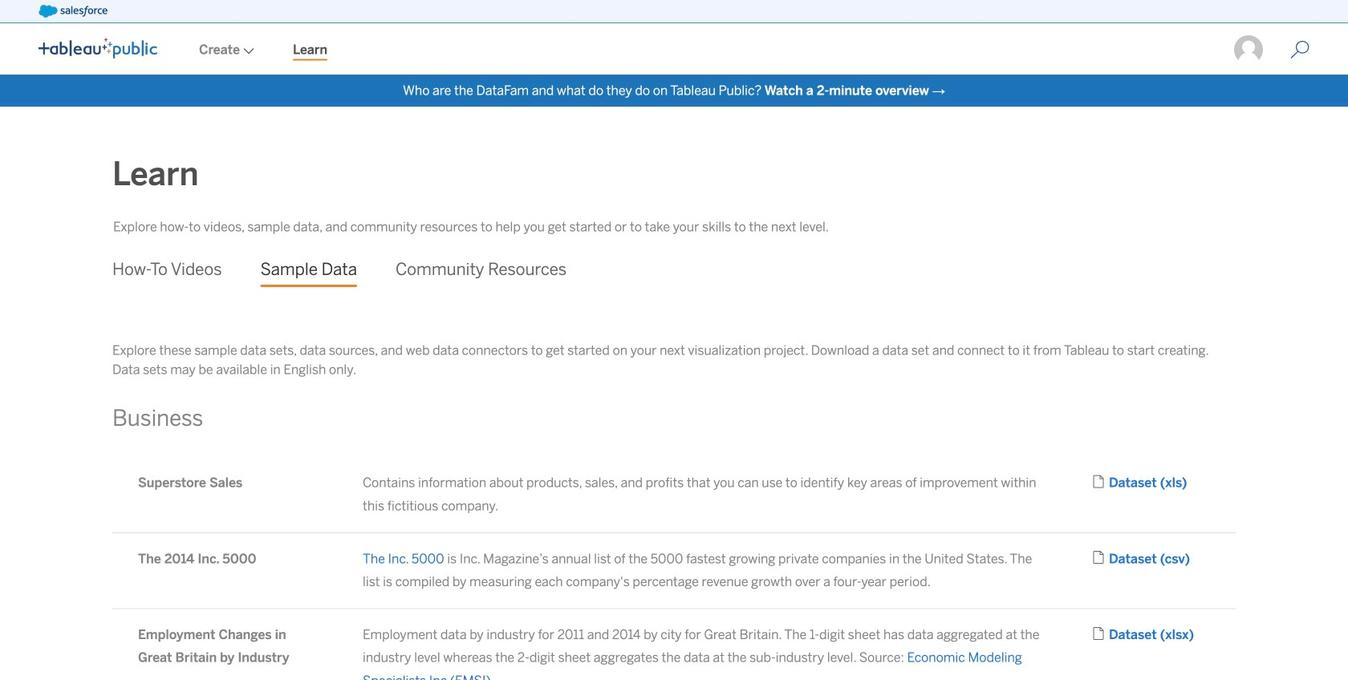 Task type: locate. For each thing, give the bounding box(es) containing it.
create image
[[240, 48, 254, 54]]

tara.schultz image
[[1233, 34, 1265, 66]]

logo image
[[39, 38, 157, 59]]

go to search image
[[1271, 40, 1329, 59]]



Task type: describe. For each thing, give the bounding box(es) containing it.
salesforce logo image
[[39, 5, 107, 18]]



Task type: vqa. For each thing, say whether or not it's contained in the screenshot.
Salesforce Logo at the left of the page
yes



